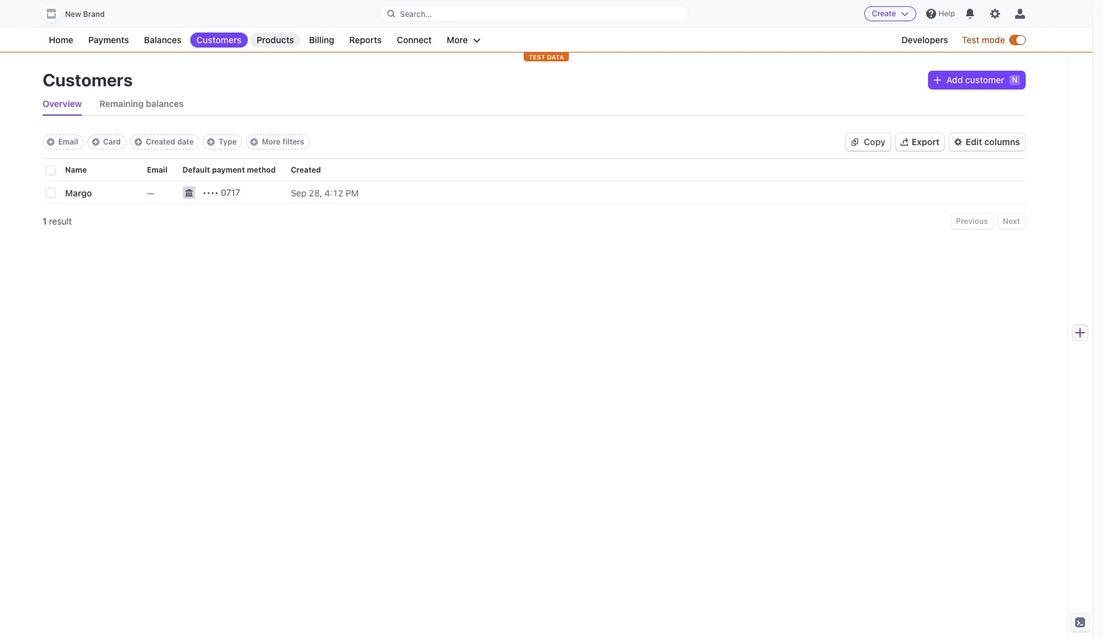 Task type: locate. For each thing, give the bounding box(es) containing it.
remaining balances
[[100, 98, 184, 109]]

overview
[[43, 98, 82, 109]]

more inside "toolbar"
[[262, 137, 281, 147]]

— link
[[147, 183, 183, 203]]

more inside button
[[447, 34, 468, 45]]

created inside "toolbar"
[[146, 137, 175, 147]]

card
[[103, 137, 121, 147]]

1 result
[[43, 216, 72, 227]]

n
[[1013, 75, 1018, 85]]

tab list
[[43, 93, 1026, 116]]

balances link
[[138, 33, 188, 48]]

more for more filters
[[262, 137, 281, 147]]

customers
[[197, 34, 242, 45], [43, 70, 133, 90]]

next
[[1004, 217, 1021, 226]]

more
[[447, 34, 468, 45], [262, 137, 281, 147]]

date
[[177, 137, 194, 147]]

created for created date
[[146, 137, 175, 147]]

remaining
[[100, 98, 144, 109]]

products link
[[250, 33, 300, 48]]

search…
[[400, 9, 432, 18]]

add email image
[[47, 138, 54, 146]]

more filters
[[262, 137, 304, 147]]

notifications image
[[966, 9, 976, 19]]

email
[[58, 137, 78, 147], [147, 165, 168, 175]]

1 horizontal spatial more
[[447, 34, 468, 45]]

customers up overview
[[43, 70, 133, 90]]

test
[[963, 34, 980, 45]]

0 horizontal spatial customers
[[43, 70, 133, 90]]

created right add created date image at the top left of page
[[146, 137, 175, 147]]

balances
[[146, 98, 184, 109]]

type
[[219, 137, 237, 147]]

reports
[[349, 34, 382, 45]]

Search… search field
[[380, 6, 688, 22]]

1
[[43, 216, 47, 227]]

0 vertical spatial email
[[58, 137, 78, 147]]

email up "—"
[[147, 165, 168, 175]]

created
[[146, 137, 175, 147], [291, 165, 321, 175]]

test data
[[529, 53, 564, 61]]

new brand
[[65, 9, 105, 19]]

more right 'connect'
[[447, 34, 468, 45]]

filters
[[283, 137, 304, 147]]

copy button
[[847, 133, 891, 151]]

help
[[939, 9, 956, 18]]

add created date image
[[135, 138, 142, 146]]

payments
[[88, 34, 129, 45]]

0 horizontal spatial email
[[58, 137, 78, 147]]

email right the add email icon
[[58, 137, 78, 147]]

0 vertical spatial more
[[447, 34, 468, 45]]

connect
[[397, 34, 432, 45]]

•••• 0717
[[203, 187, 240, 198]]

data
[[547, 53, 564, 61]]

0 horizontal spatial more
[[262, 137, 281, 147]]

0 vertical spatial customers
[[197, 34, 242, 45]]

products
[[257, 34, 294, 45]]

test
[[529, 53, 546, 61]]

margo
[[65, 188, 92, 198]]

toolbar
[[43, 135, 310, 150]]

customer
[[966, 75, 1005, 85]]

customers left products
[[197, 34, 242, 45]]

1 horizontal spatial customers
[[197, 34, 242, 45]]

1 vertical spatial email
[[147, 165, 168, 175]]

created up sep
[[291, 165, 321, 175]]

1 horizontal spatial created
[[291, 165, 321, 175]]

more right add more filters image
[[262, 137, 281, 147]]

1 vertical spatial created
[[291, 165, 321, 175]]

add customer
[[947, 75, 1005, 85]]

0 horizontal spatial created
[[146, 137, 175, 147]]

1 vertical spatial more
[[262, 137, 281, 147]]

developers link
[[896, 33, 955, 48]]

previous
[[957, 217, 989, 226]]

created date
[[146, 137, 194, 147]]

0 vertical spatial created
[[146, 137, 175, 147]]

0717
[[221, 187, 240, 198]]

add card image
[[92, 138, 99, 146]]



Task type: vqa. For each thing, say whether or not it's contained in the screenshot.
topmost collect
no



Task type: describe. For each thing, give the bounding box(es) containing it.
export
[[912, 137, 940, 147]]

edit
[[966, 137, 983, 147]]

tab list containing overview
[[43, 93, 1026, 116]]

toolbar containing email
[[43, 135, 310, 150]]

default
[[183, 165, 210, 175]]

brand
[[83, 9, 105, 19]]

margo link
[[65, 183, 107, 203]]

reports link
[[343, 33, 388, 48]]

sep 28, 4:12 pm
[[291, 188, 359, 198]]

svg image
[[935, 76, 942, 84]]

28,
[[309, 188, 322, 198]]

email inside "toolbar"
[[58, 137, 78, 147]]

1 horizontal spatial email
[[147, 165, 168, 175]]

copy
[[865, 137, 886, 147]]

home
[[49, 34, 73, 45]]

mode
[[982, 34, 1006, 45]]

test mode
[[963, 34, 1006, 45]]

create
[[873, 9, 897, 18]]

Select All checkbox
[[46, 166, 55, 175]]

payments link
[[82, 33, 135, 48]]

help button
[[922, 4, 961, 24]]

export button
[[896, 133, 945, 151]]

—
[[147, 188, 155, 198]]

developers
[[902, 34, 949, 45]]

sep
[[291, 188, 307, 198]]

overview link
[[43, 93, 82, 115]]

name
[[65, 165, 87, 175]]

create button
[[865, 6, 917, 21]]

add more filters image
[[251, 138, 258, 146]]

add
[[947, 75, 964, 85]]

method
[[247, 165, 276, 175]]

sep 28, 4:12 pm link
[[291, 183, 374, 203]]

columns
[[985, 137, 1021, 147]]

balances
[[144, 34, 182, 45]]

home link
[[43, 33, 80, 48]]

payment
[[212, 165, 245, 175]]

more for more
[[447, 34, 468, 45]]

new brand button
[[43, 5, 117, 23]]

billing link
[[303, 33, 341, 48]]

1 vertical spatial customers
[[43, 70, 133, 90]]

new
[[65, 9, 81, 19]]

default payment method
[[183, 165, 276, 175]]

••••
[[203, 187, 219, 198]]

customers link
[[190, 33, 248, 48]]

created for created
[[291, 165, 321, 175]]

previous button
[[952, 214, 994, 229]]

next button
[[999, 214, 1026, 229]]

4:12
[[325, 188, 344, 198]]

Search… text field
[[380, 6, 688, 22]]

edit columns button
[[950, 133, 1026, 151]]

more button
[[441, 33, 487, 48]]

Select Item checkbox
[[46, 189, 55, 197]]

add type image
[[208, 138, 215, 146]]

•••• 0717 link
[[175, 179, 291, 204]]

edit columns
[[966, 137, 1021, 147]]

connect link
[[391, 33, 438, 48]]

result
[[49, 216, 72, 227]]

pm
[[346, 188, 359, 198]]

svg image
[[852, 138, 860, 146]]

billing
[[309, 34, 334, 45]]

remaining balances link
[[100, 93, 184, 115]]



